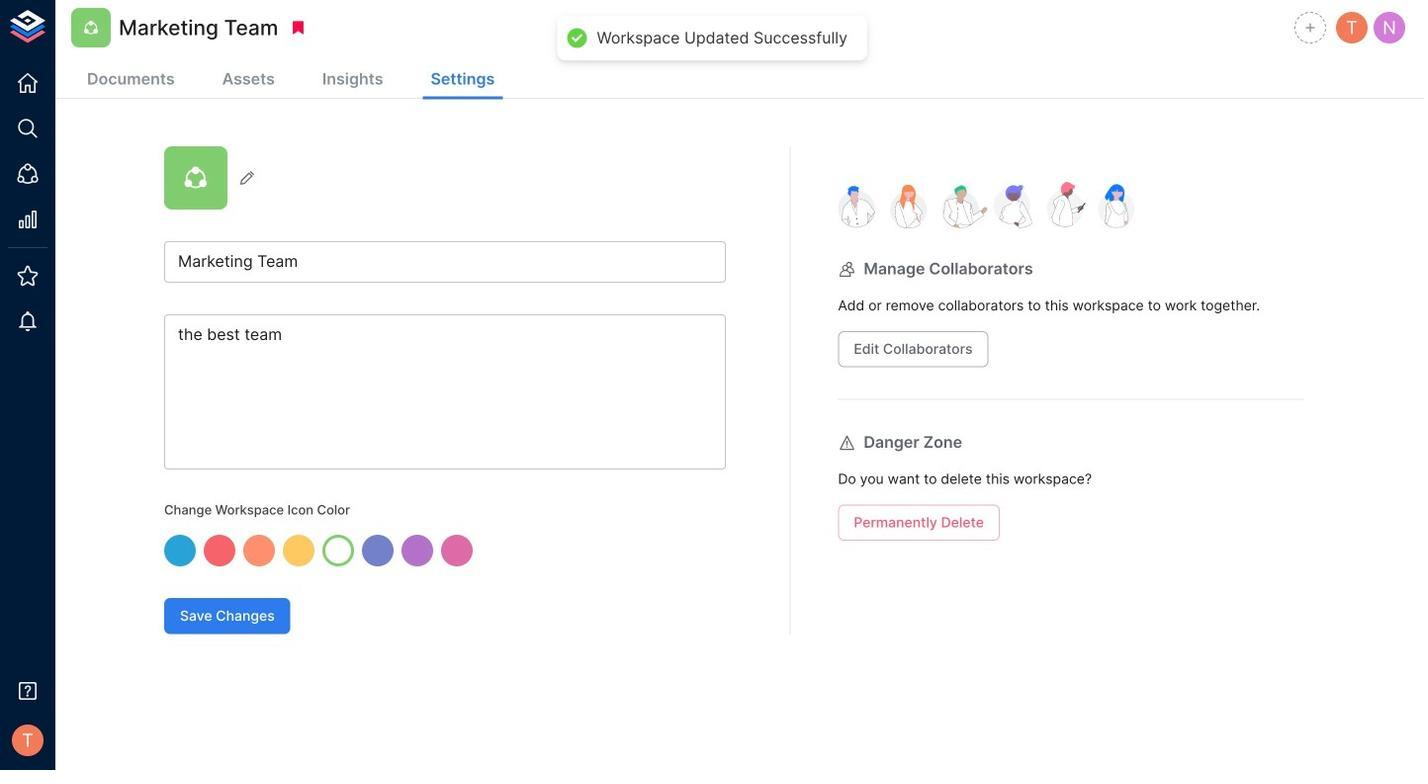 Task type: locate. For each thing, give the bounding box(es) containing it.
status
[[597, 28, 848, 48]]

remove bookmark image
[[289, 19, 307, 37]]

Workspace notes are visible to all members and guests. text field
[[164, 315, 726, 470]]



Task type: describe. For each thing, give the bounding box(es) containing it.
Workspace Name text field
[[164, 241, 726, 283]]



Task type: vqa. For each thing, say whether or not it's contained in the screenshot.
Remove Favorite Image
no



